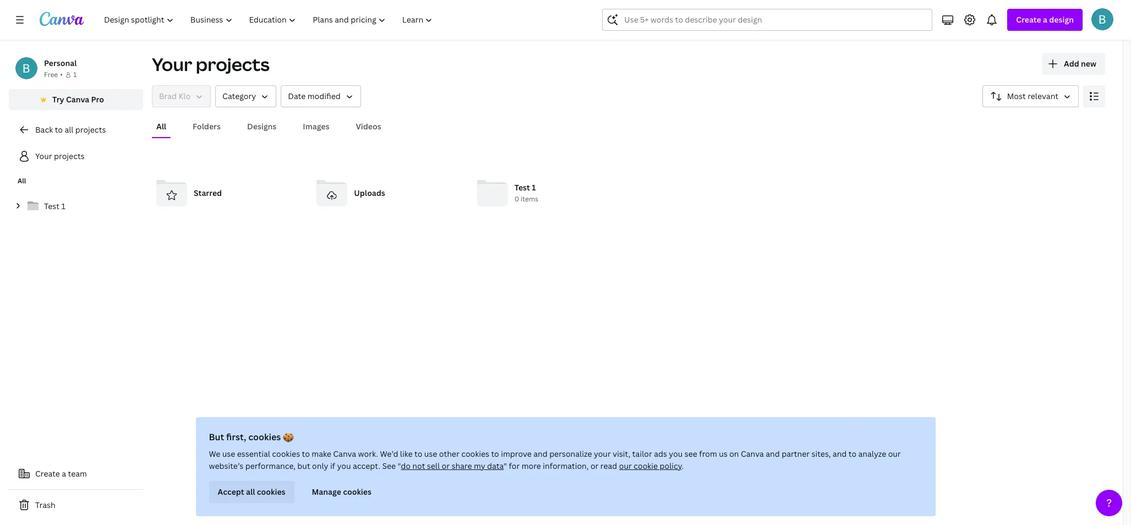 Task type: locate. For each thing, give the bounding box(es) containing it.
all right back at the top of the page
[[65, 124, 73, 135]]

2 vertical spatial 1
[[61, 201, 65, 211]]

and left partner at right
[[766, 449, 780, 459]]

to up but in the bottom of the page
[[302, 449, 310, 459]]

1 horizontal spatial test
[[515, 182, 530, 193]]

0 horizontal spatial test
[[44, 201, 59, 211]]

1 horizontal spatial all
[[156, 121, 166, 132]]

images
[[303, 121, 330, 132]]

2 vertical spatial projects
[[54, 151, 85, 161]]

1 horizontal spatial and
[[766, 449, 780, 459]]

create inside button
[[35, 469, 60, 479]]

your projects up klo
[[152, 52, 270, 76]]

to right like
[[415, 449, 423, 459]]

None search field
[[603, 9, 933, 31]]

0 horizontal spatial and
[[534, 449, 548, 459]]

create a design button
[[1008, 9, 1083, 31]]

projects
[[196, 52, 270, 76], [75, 124, 106, 135], [54, 151, 85, 161]]

0 vertical spatial test
[[515, 182, 530, 193]]

1 horizontal spatial or
[[591, 461, 599, 471]]

manage cookies
[[312, 487, 372, 497]]

create for create a team
[[35, 469, 60, 479]]

a left team
[[62, 469, 66, 479]]

0 vertical spatial projects
[[196, 52, 270, 76]]

projects up category
[[196, 52, 270, 76]]

0 horizontal spatial use
[[222, 449, 235, 459]]

1 vertical spatial create
[[35, 469, 60, 479]]

all
[[65, 124, 73, 135], [246, 487, 255, 497]]

1 use from the left
[[222, 449, 235, 459]]

folders button
[[188, 116, 225, 137]]

see
[[685, 449, 698, 459]]

and right sites,
[[833, 449, 847, 459]]

1 for test 1
[[61, 201, 65, 211]]

1 horizontal spatial 1
[[73, 70, 77, 79]]

your projects
[[152, 52, 270, 76], [35, 151, 85, 161]]

policy
[[660, 461, 682, 471]]

free •
[[44, 70, 63, 79]]

" right see
[[398, 461, 401, 471]]

2 horizontal spatial and
[[833, 449, 847, 459]]

to right back at the top of the page
[[55, 124, 63, 135]]

use up website's
[[222, 449, 235, 459]]

from
[[699, 449, 717, 459]]

1 " from the left
[[398, 461, 401, 471]]

your up brad klo
[[152, 52, 192, 76]]

2 horizontal spatial 1
[[532, 182, 536, 193]]

0 vertical spatial you
[[669, 449, 683, 459]]

our right analyze
[[889, 449, 901, 459]]

or right sell
[[442, 461, 450, 471]]

and up do not sell or share my data " for more information, or read our cookie policy .
[[534, 449, 548, 459]]

you
[[669, 449, 683, 459], [337, 461, 351, 471]]

my
[[474, 461, 485, 471]]

0 horizontal spatial our
[[619, 461, 632, 471]]

all right accept
[[246, 487, 255, 497]]

create a team button
[[9, 463, 143, 485]]

cookies down the accept. at the left bottom of the page
[[343, 487, 372, 497]]

create left design
[[1017, 14, 1042, 25]]

1 right the •
[[73, 70, 77, 79]]

1 horizontal spatial create
[[1017, 14, 1042, 25]]

back to all projects
[[35, 124, 106, 135]]

if
[[330, 461, 335, 471]]

uploads
[[354, 188, 385, 198]]

projects up your projects link
[[75, 124, 106, 135]]

1 vertical spatial your projects
[[35, 151, 85, 161]]

create a design
[[1017, 14, 1074, 25]]

0 vertical spatial all
[[156, 121, 166, 132]]

try canva pro
[[52, 94, 104, 105]]

Owner button
[[152, 85, 211, 107]]

1 horizontal spatial all
[[246, 487, 255, 497]]

0 vertical spatial your
[[152, 52, 192, 76]]

read
[[601, 461, 617, 471]]

brad klo
[[159, 91, 191, 101]]

a inside button
[[62, 469, 66, 479]]

back
[[35, 124, 53, 135]]

1 vertical spatial all
[[18, 176, 26, 186]]

" left for
[[504, 461, 507, 471]]

not
[[413, 461, 425, 471]]

and
[[534, 449, 548, 459], [766, 449, 780, 459], [833, 449, 847, 459]]

"
[[398, 461, 401, 471], [504, 461, 507, 471]]

visit,
[[613, 449, 631, 459]]

images button
[[299, 116, 334, 137]]

Category button
[[215, 85, 277, 107]]

0 horizontal spatial a
[[62, 469, 66, 479]]

a for design
[[1043, 14, 1048, 25]]

2 use from the left
[[424, 449, 437, 459]]

1 horizontal spatial our
[[889, 449, 901, 459]]

date modified
[[288, 91, 341, 101]]

create left team
[[35, 469, 60, 479]]

1 vertical spatial 1
[[532, 182, 536, 193]]

canva up if
[[333, 449, 356, 459]]

0 vertical spatial our
[[889, 449, 901, 459]]

test for test 1 0 items
[[515, 182, 530, 193]]

create
[[1017, 14, 1042, 25], [35, 469, 60, 479]]

0 vertical spatial 1
[[73, 70, 77, 79]]

" inside we use essential cookies to make canva work. we'd like to use other cookies to improve and personalize your visit, tailor ads you see from us on canva and partner sites, and to analyze our website's performance, but only if you accept. see "
[[398, 461, 401, 471]]

test for test 1
[[44, 201, 59, 211]]

or
[[442, 461, 450, 471], [591, 461, 599, 471]]

projects down back to all projects in the top left of the page
[[54, 151, 85, 161]]

trash link
[[9, 494, 143, 516]]

your projects down back to all projects in the top left of the page
[[35, 151, 85, 161]]

•
[[60, 70, 63, 79]]

partner
[[782, 449, 810, 459]]

but
[[298, 461, 310, 471]]

your down back at the top of the page
[[35, 151, 52, 161]]

analyze
[[859, 449, 887, 459]]

information,
[[543, 461, 589, 471]]

test inside test 1 0 items
[[515, 182, 530, 193]]

canva right try
[[66, 94, 89, 105]]

we use essential cookies to make canva work. we'd like to use other cookies to improve and personalize your visit, tailor ads you see from us on canva and partner sites, and to analyze our website's performance, but only if you accept. see "
[[209, 449, 901, 471]]

0 vertical spatial create
[[1017, 14, 1042, 25]]

your projects link
[[9, 145, 143, 167]]

1 horizontal spatial your
[[152, 52, 192, 76]]

a inside dropdown button
[[1043, 14, 1048, 25]]

back to all projects link
[[9, 119, 143, 141]]

personal
[[44, 58, 77, 68]]

1
[[73, 70, 77, 79], [532, 182, 536, 193], [61, 201, 65, 211]]

1 horizontal spatial a
[[1043, 14, 1048, 25]]

do
[[401, 461, 411, 471]]

0 horizontal spatial canva
[[66, 94, 89, 105]]

1 vertical spatial your
[[35, 151, 52, 161]]

1 vertical spatial our
[[619, 461, 632, 471]]

all inside button
[[246, 487, 255, 497]]

1 vertical spatial a
[[62, 469, 66, 479]]

canva
[[66, 94, 89, 105], [333, 449, 356, 459], [741, 449, 764, 459]]

ads
[[654, 449, 667, 459]]

improve
[[501, 449, 532, 459]]

canva right on
[[741, 449, 764, 459]]

1 horizontal spatial your projects
[[152, 52, 270, 76]]

0 horizontal spatial all
[[65, 124, 73, 135]]

our down visit,
[[619, 461, 632, 471]]

a
[[1043, 14, 1048, 25], [62, 469, 66, 479]]

0 horizontal spatial create
[[35, 469, 60, 479]]

create a team
[[35, 469, 87, 479]]

1 down your projects link
[[61, 201, 65, 211]]

items
[[521, 195, 539, 204]]

2 horizontal spatial canva
[[741, 449, 764, 459]]

0 horizontal spatial your projects
[[35, 151, 85, 161]]

all inside button
[[156, 121, 166, 132]]

0 vertical spatial your projects
[[152, 52, 270, 76]]

1 vertical spatial all
[[246, 487, 255, 497]]

.
[[682, 461, 684, 471]]

cookies up essential
[[248, 431, 281, 443]]

0 vertical spatial a
[[1043, 14, 1048, 25]]

use up sell
[[424, 449, 437, 459]]

0 horizontal spatial you
[[337, 461, 351, 471]]

your
[[152, 52, 192, 76], [35, 151, 52, 161]]

Date modified button
[[281, 85, 361, 107]]

1 up items
[[532, 182, 536, 193]]

1 inside test 1 0 items
[[532, 182, 536, 193]]

see
[[382, 461, 396, 471]]

2 " from the left
[[504, 461, 507, 471]]

0 horizontal spatial 1
[[61, 201, 65, 211]]

1 horizontal spatial you
[[669, 449, 683, 459]]

1 vertical spatial test
[[44, 201, 59, 211]]

but first, cookies 🍪 dialog
[[196, 417, 936, 516]]

or left read
[[591, 461, 599, 471]]

all
[[156, 121, 166, 132], [18, 176, 26, 186]]

date
[[288, 91, 306, 101]]

a left design
[[1043, 14, 1048, 25]]

0 horizontal spatial "
[[398, 461, 401, 471]]

add new
[[1064, 58, 1097, 69]]

1 horizontal spatial "
[[504, 461, 507, 471]]

0 horizontal spatial or
[[442, 461, 450, 471]]

1 horizontal spatial use
[[424, 449, 437, 459]]

sites,
[[812, 449, 831, 459]]

create inside dropdown button
[[1017, 14, 1042, 25]]

manage
[[312, 487, 341, 497]]

you up policy
[[669, 449, 683, 459]]

we'd
[[380, 449, 398, 459]]

our
[[889, 449, 901, 459], [619, 461, 632, 471]]

personalize
[[550, 449, 592, 459]]

but
[[209, 431, 224, 443]]

0 horizontal spatial all
[[18, 176, 26, 186]]

use
[[222, 449, 235, 459], [424, 449, 437, 459]]

you right if
[[337, 461, 351, 471]]



Task type: describe. For each thing, give the bounding box(es) containing it.
category
[[223, 91, 256, 101]]

1 horizontal spatial canva
[[333, 449, 356, 459]]

most
[[1008, 91, 1026, 101]]

accept all cookies button
[[209, 481, 294, 503]]

klo
[[179, 91, 191, 101]]

2 and from the left
[[766, 449, 780, 459]]

only
[[312, 461, 328, 471]]

0 vertical spatial all
[[65, 124, 73, 135]]

website's
[[209, 461, 244, 471]]

most relevant
[[1008, 91, 1059, 101]]

sell
[[427, 461, 440, 471]]

1 vertical spatial projects
[[75, 124, 106, 135]]

folders
[[193, 121, 221, 132]]

🍪
[[283, 431, 294, 443]]

cookies down 🍪
[[272, 449, 300, 459]]

for
[[509, 461, 520, 471]]

on
[[730, 449, 739, 459]]

uploads link
[[312, 173, 464, 213]]

2 or from the left
[[591, 461, 599, 471]]

top level navigation element
[[97, 9, 442, 31]]

our cookie policy link
[[619, 461, 682, 471]]

like
[[400, 449, 413, 459]]

do not sell or share my data link
[[401, 461, 504, 471]]

design
[[1050, 14, 1074, 25]]

manage cookies button
[[303, 481, 380, 503]]

brad
[[159, 91, 177, 101]]

canva inside button
[[66, 94, 89, 105]]

us
[[719, 449, 728, 459]]

1 for test 1 0 items
[[532, 182, 536, 193]]

essential
[[237, 449, 270, 459]]

team
[[68, 469, 87, 479]]

other
[[439, 449, 460, 459]]

relevant
[[1028, 91, 1059, 101]]

we
[[209, 449, 220, 459]]

1 or from the left
[[442, 461, 450, 471]]

data
[[487, 461, 504, 471]]

to left analyze
[[849, 449, 857, 459]]

your
[[594, 449, 611, 459]]

work.
[[358, 449, 378, 459]]

make
[[312, 449, 331, 459]]

cookies up my
[[462, 449, 490, 459]]

free
[[44, 70, 58, 79]]

new
[[1081, 58, 1097, 69]]

Sort by button
[[983, 85, 1079, 107]]

test 1 link
[[9, 195, 143, 218]]

but first, cookies 🍪
[[209, 431, 294, 443]]

accept
[[218, 487, 244, 497]]

cookies down performance,
[[257, 487, 286, 497]]

more
[[522, 461, 541, 471]]

test 1
[[44, 201, 65, 211]]

share
[[452, 461, 472, 471]]

3 and from the left
[[833, 449, 847, 459]]

starred
[[194, 188, 222, 198]]

0 horizontal spatial your
[[35, 151, 52, 161]]

designs button
[[243, 116, 281, 137]]

all button
[[152, 116, 171, 137]]

tailor
[[633, 449, 652, 459]]

1 and from the left
[[534, 449, 548, 459]]

create for create a design
[[1017, 14, 1042, 25]]

to up data at the left of the page
[[491, 449, 499, 459]]

test 1 0 items
[[515, 182, 539, 204]]

a for team
[[62, 469, 66, 479]]

designs
[[247, 121, 277, 132]]

0
[[515, 195, 519, 204]]

do not sell or share my data " for more information, or read our cookie policy .
[[401, 461, 684, 471]]

accept all cookies
[[218, 487, 286, 497]]

starred link
[[152, 173, 304, 213]]

add new button
[[1042, 53, 1106, 75]]

cookie
[[634, 461, 658, 471]]

performance,
[[245, 461, 296, 471]]

pro
[[91, 94, 104, 105]]

try canva pro button
[[9, 89, 143, 110]]

videos
[[356, 121, 381, 132]]

Search search field
[[625, 9, 911, 30]]

trash
[[35, 500, 55, 510]]

first,
[[226, 431, 246, 443]]

brad klo image
[[1092, 8, 1114, 30]]

add
[[1064, 58, 1080, 69]]

videos button
[[352, 116, 386, 137]]

1 vertical spatial you
[[337, 461, 351, 471]]

accept.
[[353, 461, 381, 471]]

try
[[52, 94, 64, 105]]

our inside we use essential cookies to make canva work. we'd like to use other cookies to improve and personalize your visit, tailor ads you see from us on canva and partner sites, and to analyze our website's performance, but only if you accept. see "
[[889, 449, 901, 459]]

modified
[[308, 91, 341, 101]]



Task type: vqa. For each thing, say whether or not it's contained in the screenshot.
the Those
no



